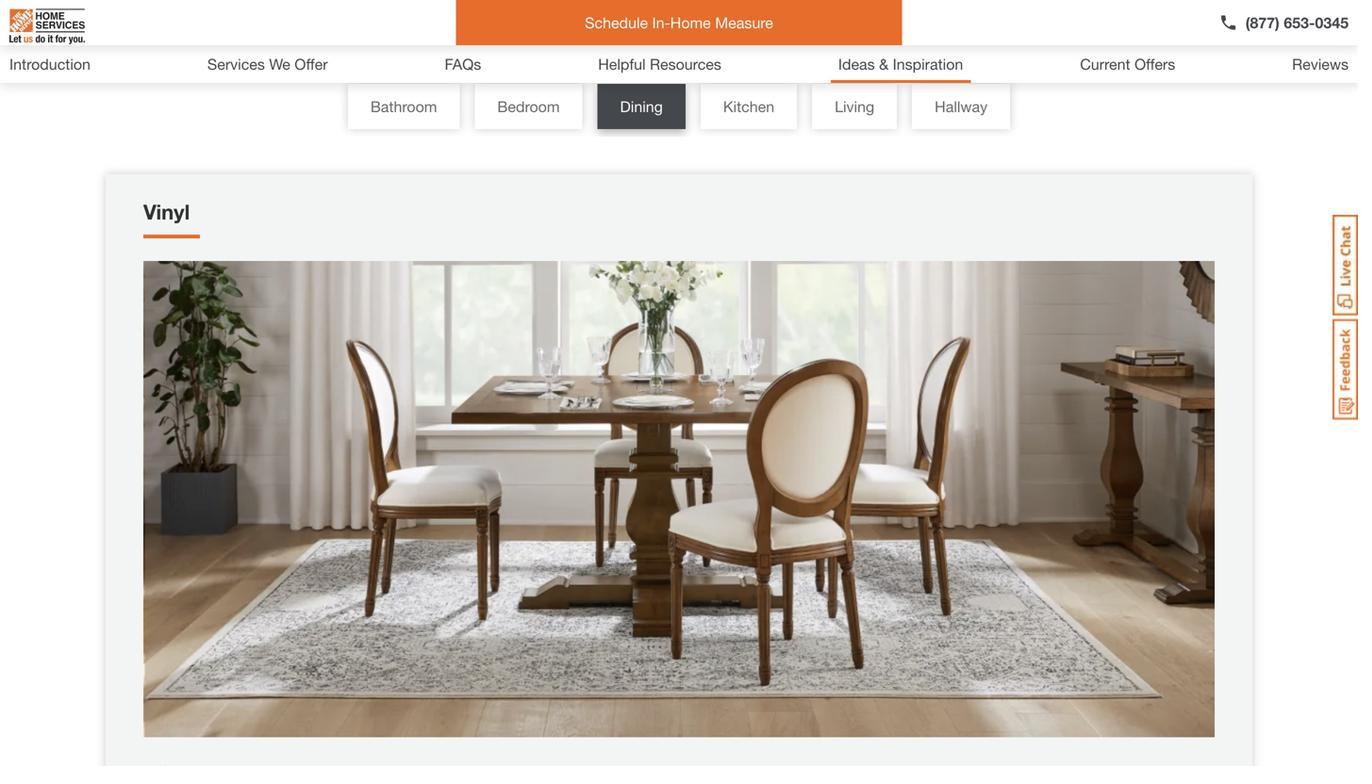 Task type: locate. For each thing, give the bounding box(es) containing it.
services we offer
[[207, 55, 328, 73]]

bedroom
[[497, 98, 560, 116]]

introduction
[[9, 55, 90, 73]]

living button
[[812, 84, 897, 129]]

current offers
[[1080, 55, 1175, 73]]

styles
[[554, 2, 641, 38]]

feedback link image
[[1333, 319, 1358, 421]]

in-
[[652, 14, 670, 32]]

live chat image
[[1333, 215, 1358, 316]]

living
[[835, 98, 874, 116]]

(877)
[[1246, 14, 1280, 32]]

resources
[[650, 55, 721, 73]]

hallway button
[[912, 84, 1010, 129]]

bedroom button
[[475, 84, 582, 129]]

&
[[879, 55, 889, 73]]

love
[[735, 2, 805, 38]]

do it for you logo image
[[9, 1, 85, 52]]

you'll
[[649, 2, 727, 38]]

current
[[1080, 55, 1130, 73]]

schedule
[[585, 14, 648, 32]]

home
[[670, 14, 711, 32]]

hallway
[[935, 98, 988, 116]]

0345
[[1315, 14, 1349, 32]]



Task type: vqa. For each thing, say whether or not it's contained in the screenshot.
Get It Fast link
no



Task type: describe. For each thing, give the bounding box(es) containing it.
we
[[269, 55, 290, 73]]

(877) 653-0345 link
[[1219, 11, 1349, 34]]

dining button
[[597, 84, 686, 129]]

ideas
[[838, 55, 875, 73]]

measure
[[715, 14, 773, 32]]

offers
[[1135, 55, 1175, 73]]

helpful
[[598, 55, 646, 73]]

bathroom button
[[348, 84, 460, 129]]

inspiration
[[893, 55, 963, 73]]

kitchen
[[723, 98, 774, 116]]

ideas & inspiration
[[838, 55, 963, 73]]

653-
[[1284, 14, 1315, 32]]

schedule in-home measure button
[[456, 0, 902, 45]]

styles you'll love
[[554, 2, 805, 38]]

helpful resources
[[598, 55, 721, 73]]

infopod - dining room/vinyl image
[[143, 261, 1215, 738]]

faqs
[[445, 55, 481, 73]]

kitchen button
[[701, 84, 797, 129]]

schedule in-home measure
[[585, 14, 773, 32]]

(877) 653-0345
[[1246, 14, 1349, 32]]

dining
[[620, 98, 663, 116]]

offer
[[295, 55, 328, 73]]

services
[[207, 55, 265, 73]]

reviews
[[1292, 55, 1349, 73]]

vinyl
[[143, 199, 190, 224]]

bathroom
[[371, 98, 437, 116]]



